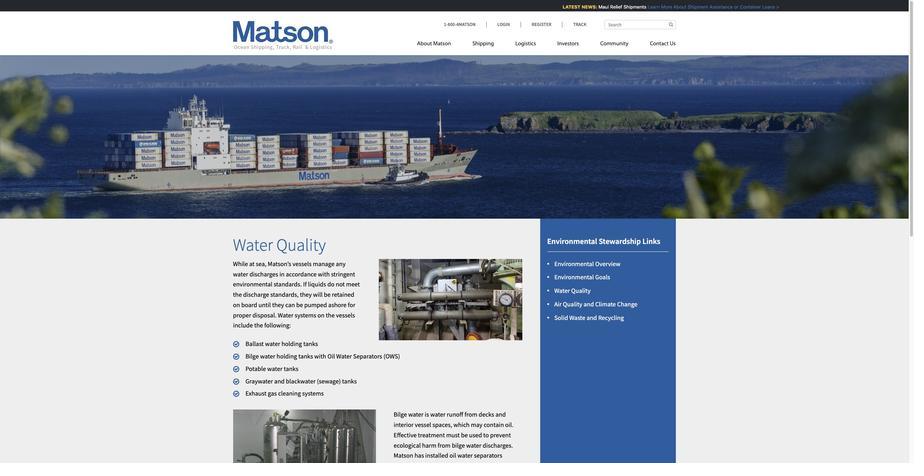 Task type: vqa. For each thing, say whether or not it's contained in the screenshot.
'Caring For Alaska Floods Anchorage Creek Cleanup...'
no



Task type: locate. For each thing, give the bounding box(es) containing it.
1 vertical spatial about
[[417, 41, 432, 47]]

water
[[233, 270, 248, 279], [265, 340, 280, 349], [260, 353, 276, 361], [268, 365, 283, 373], [409, 411, 424, 419], [431, 411, 446, 419], [467, 442, 482, 450], [458, 452, 473, 460]]

the down disposal.
[[254, 322, 263, 330]]

0 vertical spatial the
[[233, 291, 242, 299]]

contact us link
[[640, 38, 676, 52]]

matson
[[434, 41, 451, 47], [394, 452, 414, 460]]

on down pumped
[[318, 312, 325, 320]]

0 horizontal spatial on
[[233, 301, 240, 309]]

in
[[280, 270, 285, 279]]

matson containership guided by tug image
[[0, 44, 910, 219]]

1-800-4matson link
[[444, 21, 487, 28]]

be right can
[[296, 301, 303, 309]]

1 horizontal spatial bilge
[[394, 411, 407, 419]]

0 vertical spatial vessels
[[293, 260, 312, 268]]

systems down the graywater and blackwater (sewage) tanks
[[302, 390, 324, 398]]

2 vertical spatial environmental
[[555, 273, 594, 282]]

0 horizontal spatial be
[[296, 301, 303, 309]]

0 vertical spatial holding
[[282, 340, 302, 349]]

stringent
[[331, 270, 355, 279]]

0 vertical spatial oil
[[450, 452, 457, 460]]

water down can
[[278, 312, 294, 320]]

water
[[233, 234, 273, 256], [555, 287, 570, 295], [278, 312, 294, 320], [337, 353, 352, 361]]

water right oil
[[337, 353, 352, 361]]

1 horizontal spatial matson
[[434, 41, 451, 47]]

environmental
[[548, 237, 598, 247], [555, 260, 594, 268], [555, 273, 594, 282]]

0 vertical spatial about
[[672, 4, 685, 10]]

holding for ballast
[[282, 340, 302, 349]]

contact
[[650, 41, 669, 47]]

disposal.
[[253, 312, 277, 320]]

bilge water is water runoff from decks and interior vessel spaces, which may contain oil. effective treatment must be used to prevent ecological harm from bilge water discharges. matson has installed oil water separators equipped with an oil content meter o
[[394, 411, 514, 464]]

water inside environmental stewardship links section
[[555, 287, 570, 295]]

1 vertical spatial water quality
[[555, 287, 591, 295]]

water right the ballast
[[265, 340, 280, 349]]

>
[[775, 4, 778, 10]]

1 vertical spatial quality
[[572, 287, 591, 295]]

0 vertical spatial from
[[465, 411, 478, 419]]

following:
[[265, 322, 291, 330]]

environmental goals
[[555, 273, 611, 282]]

water up air on the right of page
[[555, 287, 570, 295]]

board
[[241, 301, 257, 309]]

1 vertical spatial holding
[[277, 353, 297, 361]]

0 vertical spatial matson
[[434, 41, 451, 47]]

0 horizontal spatial bilge
[[246, 353, 259, 361]]

vessels down the for
[[336, 312, 355, 320]]

1 vertical spatial environmental
[[555, 260, 594, 268]]

water quality up matson's
[[233, 234, 326, 256]]

discharges
[[250, 270, 278, 279]]

matson down 1-
[[434, 41, 451, 47]]

quality down water quality link at the bottom of the page
[[563, 301, 583, 309]]

potable
[[246, 365, 266, 373]]

environmental stewardship links
[[548, 237, 661, 247]]

1 horizontal spatial oil
[[450, 452, 457, 460]]

bilge for bilge water holding tanks with oil water separators (ows)
[[246, 353, 259, 361]]

0 horizontal spatial vessels
[[293, 260, 312, 268]]

environmental up the environmental goals link
[[555, 260, 594, 268]]

2 vertical spatial quality
[[563, 301, 583, 309]]

investors
[[558, 41, 579, 47]]

0 vertical spatial bilge
[[246, 353, 259, 361]]

environmental overview
[[555, 260, 621, 268]]

while
[[233, 260, 248, 268]]

discharges.
[[483, 442, 513, 450]]

water right 'is'
[[431, 411, 446, 419]]

the
[[233, 291, 242, 299], [326, 312, 335, 320], [254, 322, 263, 330]]

top menu navigation
[[417, 38, 676, 52]]

bilge up "interior"
[[394, 411, 407, 419]]

pumped
[[305, 301, 327, 309]]

from
[[465, 411, 478, 419], [438, 442, 451, 450]]

us
[[670, 41, 676, 47]]

1 vertical spatial from
[[438, 442, 451, 450]]

1-800-4matson
[[444, 21, 476, 28]]

2 horizontal spatial the
[[326, 312, 335, 320]]

will
[[313, 291, 323, 299]]

water down used
[[467, 442, 482, 450]]

oil
[[328, 353, 335, 361]]

quality
[[277, 234, 326, 256], [572, 287, 591, 295], [563, 301, 583, 309]]

1 vertical spatial matson
[[394, 452, 414, 460]]

oil up the content
[[450, 452, 457, 460]]

0 vertical spatial water quality
[[233, 234, 326, 256]]

potable water tanks
[[246, 365, 299, 373]]

environmental overview link
[[555, 260, 621, 268]]

oil right an
[[442, 463, 449, 464]]

treatment
[[418, 432, 445, 440]]

1 vertical spatial the
[[326, 312, 335, 320]]

quality up matson's
[[277, 234, 326, 256]]

community link
[[590, 38, 640, 52]]

meet
[[346, 281, 360, 289]]

register link
[[521, 21, 563, 28]]

matson inside the "bilge water is water runoff from decks and interior vessel spaces, which may contain oil. effective treatment must be used to prevent ecological harm from bilge water discharges. matson has installed oil water separators equipped with an oil content meter o"
[[394, 452, 414, 460]]

relief
[[608, 4, 621, 10]]

holding down ballast water holding tanks
[[277, 353, 297, 361]]

holding for bilge
[[277, 353, 297, 361]]

search image
[[670, 22, 674, 27]]

1 horizontal spatial on
[[318, 312, 325, 320]]

be
[[324, 291, 331, 299], [296, 301, 303, 309], [461, 432, 468, 440]]

1 horizontal spatial be
[[324, 291, 331, 299]]

matson up equipped at the bottom left
[[394, 452, 414, 460]]

0 horizontal spatial the
[[233, 291, 242, 299]]

accordance
[[286, 270, 317, 279]]

or
[[733, 4, 737, 10]]

and
[[584, 301, 594, 309], [587, 314, 597, 322], [274, 378, 285, 386], [496, 411, 506, 419]]

environmental stewardship links section
[[532, 219, 685, 464]]

None search field
[[605, 20, 676, 29]]

stewardship
[[599, 237, 641, 247]]

exhaust gas cleaning systems
[[246, 390, 324, 398]]

the up board
[[233, 291, 242, 299]]

bilge inside the "bilge water is water runoff from decks and interior vessel spaces, which may contain oil. effective treatment must be used to prevent ecological harm from bilge water discharges. matson has installed oil water separators equipped with an oil content meter o"
[[394, 411, 407, 419]]

holding
[[282, 340, 302, 349], [277, 353, 297, 361]]

air quality and climate change link
[[555, 301, 638, 309]]

0 horizontal spatial they
[[272, 301, 284, 309]]

0 vertical spatial they
[[300, 291, 312, 299]]

they left can
[[272, 301, 284, 309]]

may
[[471, 421, 483, 430]]

shipment
[[686, 4, 707, 10]]

1 vertical spatial vessels
[[336, 312, 355, 320]]

login
[[498, 21, 510, 28]]

they
[[300, 291, 312, 299], [272, 301, 284, 309]]

they down if
[[300, 291, 312, 299]]

effective
[[394, 432, 417, 440]]

with down has
[[421, 463, 433, 464]]

water left 'is'
[[409, 411, 424, 419]]

any
[[336, 260, 346, 268]]

water right potable
[[268, 365, 283, 373]]

0 vertical spatial be
[[324, 291, 331, 299]]

graywater
[[246, 378, 273, 386]]

quality down environmental goals
[[572, 287, 591, 295]]

1 vertical spatial be
[[296, 301, 303, 309]]

4matson
[[457, 21, 476, 28]]

separators
[[474, 452, 503, 460]]

and down air quality and climate change "link"
[[587, 314, 597, 322]]

water up at
[[233, 234, 273, 256]]

separators
[[353, 353, 383, 361]]

water up potable water tanks
[[260, 353, 276, 361]]

the down ashore
[[326, 312, 335, 320]]

while at sea, matson's vessels manage any water discharges in accordance with stringent environmental standards. if liquids do not meet the discharge standards, they will be retained on board until they can be pumped ashore for proper disposal. water systems on the vessels include the following:
[[233, 260, 360, 330]]

be right will
[[324, 291, 331, 299]]

discharge
[[243, 291, 269, 299]]

solid waste and recycling link
[[555, 314, 624, 322]]

change
[[618, 301, 638, 309]]

water quality down environmental goals
[[555, 287, 591, 295]]

systems inside while at sea, matson's vessels manage any water discharges in accordance with stringent environmental standards. if liquids do not meet the discharge standards, they will be retained on board until they can be pumped ashore for proper disposal. water systems on the vessels include the following:
[[295, 312, 317, 320]]

environmental up water quality link at the bottom of the page
[[555, 273, 594, 282]]

systems down pumped
[[295, 312, 317, 320]]

quality for air quality and climate change "link"
[[563, 301, 583, 309]]

and up 'contain' at the right of page
[[496, 411, 506, 419]]

vessel
[[415, 421, 432, 430]]

1 vertical spatial oil
[[442, 463, 449, 464]]

0 vertical spatial systems
[[295, 312, 317, 320]]

be down the which
[[461, 432, 468, 440]]

0 vertical spatial environmental
[[548, 237, 598, 247]]

with inside while at sea, matson's vessels manage any water discharges in accordance with stringent environmental standards. if liquids do not meet the discharge standards, they will be retained on board until they can be pumped ashore for proper disposal. water systems on the vessels include the following:
[[318, 270, 330, 279]]

news:
[[580, 4, 596, 10]]

1 vertical spatial they
[[272, 301, 284, 309]]

0 horizontal spatial about
[[417, 41, 432, 47]]

1 horizontal spatial the
[[254, 322, 263, 330]]

exhaust
[[246, 390, 267, 398]]

from up installed
[[438, 442, 451, 450]]

graywater and blackwater (sewage) tanks
[[246, 378, 357, 386]]

2 horizontal spatial be
[[461, 432, 468, 440]]

vessels up accordance
[[293, 260, 312, 268]]

proper
[[233, 312, 251, 320]]

1 horizontal spatial water quality
[[555, 287, 591, 295]]

solid
[[555, 314, 569, 322]]

0 vertical spatial with
[[318, 270, 330, 279]]

on up proper
[[233, 301, 240, 309]]

1 vertical spatial bilge
[[394, 411, 407, 419]]

2 vertical spatial be
[[461, 432, 468, 440]]

environmental goals link
[[555, 273, 611, 282]]

with down "manage"
[[318, 270, 330, 279]]

water down the while
[[233, 270, 248, 279]]

holding down following:
[[282, 340, 302, 349]]

decks
[[479, 411, 495, 419]]

0 horizontal spatial matson
[[394, 452, 414, 460]]

ballast
[[246, 340, 264, 349]]

0 horizontal spatial water quality
[[233, 234, 326, 256]]

environmental up environmental overview
[[548, 237, 598, 247]]

with left oil
[[315, 353, 326, 361]]

2 vertical spatial with
[[421, 463, 433, 464]]

about inside about matson "link"
[[417, 41, 432, 47]]

climate
[[596, 301, 616, 309]]

bilge down the ballast
[[246, 353, 259, 361]]

from up may
[[465, 411, 478, 419]]

gas
[[268, 390, 277, 398]]

oil
[[450, 452, 457, 460], [442, 463, 449, 464]]

and up exhaust gas cleaning systems
[[274, 378, 285, 386]]

meter
[[472, 463, 488, 464]]

tanks right (sewage)
[[342, 378, 357, 386]]

spaces,
[[433, 421, 453, 430]]



Task type: describe. For each thing, give the bounding box(es) containing it.
retained
[[332, 291, 355, 299]]

matson's
[[268, 260, 291, 268]]

more
[[659, 4, 671, 10]]

ecological
[[394, 442, 421, 450]]

login link
[[487, 21, 521, 28]]

environmental for environmental stewardship links
[[548, 237, 598, 247]]

content
[[450, 463, 471, 464]]

harm
[[422, 442, 437, 450]]

if
[[303, 281, 307, 289]]

1 vertical spatial on
[[318, 312, 325, 320]]

(sewage)
[[317, 378, 341, 386]]

ballast water holding tanks
[[246, 340, 318, 349]]

and inside the "bilge water is water runoff from decks and interior vessel spaces, which may contain oil. effective treatment must be used to prevent ecological harm from bilge water discharges. matson has installed oil water separators equipped with an oil content meter o"
[[496, 411, 506, 419]]

do
[[328, 281, 335, 289]]

logistics link
[[505, 38, 547, 52]]

0 horizontal spatial oil
[[442, 463, 449, 464]]

manage
[[313, 260, 335, 268]]

water quality inside environmental stewardship links section
[[555, 287, 591, 295]]

2 vertical spatial the
[[254, 322, 263, 330]]

container
[[738, 4, 759, 10]]

used
[[469, 432, 482, 440]]

1 horizontal spatial vessels
[[336, 312, 355, 320]]

to
[[484, 432, 489, 440]]

tanks up bilge water holding tanks with oil water separators (ows)
[[304, 340, 318, 349]]

loans
[[761, 4, 774, 10]]

standards.
[[274, 281, 302, 289]]

links
[[643, 237, 661, 247]]

liquids
[[308, 281, 326, 289]]

logistics
[[516, 41, 536, 47]]

register
[[532, 21, 552, 28]]

quality for water quality link at the bottom of the page
[[572, 287, 591, 295]]

learn more about shipment assistance or container loans > link
[[646, 4, 778, 10]]

contain
[[484, 421, 504, 430]]

1 horizontal spatial from
[[465, 411, 478, 419]]

water inside while at sea, matson's vessels manage any water discharges in accordance with stringent environmental standards. if liquids do not meet the discharge standards, they will be retained on board until they can be pumped ashore for proper disposal. water systems on the vessels include the following:
[[278, 312, 294, 320]]

bilge
[[452, 442, 465, 450]]

1 vertical spatial with
[[315, 353, 326, 361]]

800-
[[448, 21, 457, 28]]

which
[[454, 421, 470, 430]]

installed
[[426, 452, 449, 460]]

environmental
[[233, 281, 273, 289]]

about matson link
[[417, 38, 462, 52]]

1 horizontal spatial about
[[672, 4, 685, 10]]

community
[[601, 41, 629, 47]]

environmental for environmental overview
[[555, 260, 594, 268]]

air quality and climate change
[[555, 301, 638, 309]]

0 horizontal spatial from
[[438, 442, 451, 450]]

equipment for managing ballast water. image
[[379, 259, 523, 341]]

has
[[415, 452, 424, 460]]

tanks up blackwater
[[284, 365, 299, 373]]

matson inside "link"
[[434, 41, 451, 47]]

water up the content
[[458, 452, 473, 460]]

1-
[[444, 21, 448, 28]]

about matson
[[417, 41, 451, 47]]

assistance
[[708, 4, 731, 10]]

(ows)
[[384, 353, 400, 361]]

be inside the "bilge water is water runoff from decks and interior vessel spaces, which may contain oil. effective treatment must be used to prevent ecological harm from bilge water discharges. matson has installed oil water separators equipped with an oil content meter o"
[[461, 432, 468, 440]]

must
[[447, 432, 460, 440]]

investors link
[[547, 38, 590, 52]]

0 vertical spatial quality
[[277, 234, 326, 256]]

environmental for environmental goals
[[555, 273, 594, 282]]

oil.
[[506, 421, 514, 430]]

latest
[[561, 4, 579, 10]]

for
[[348, 301, 356, 309]]

and up solid waste and recycling link
[[584, 301, 594, 309]]

recycling
[[599, 314, 624, 322]]

track
[[574, 21, 587, 28]]

at
[[249, 260, 255, 268]]

tanks up the graywater and blackwater (sewage) tanks
[[299, 353, 313, 361]]

water inside while at sea, matson's vessels manage any water discharges in accordance with stringent environmental standards. if liquids do not meet the discharge standards, they will be retained on board until they can be pumped ashore for proper disposal. water systems on the vessels include the following:
[[233, 270, 248, 279]]

shipping
[[473, 41, 494, 47]]

solid waste and recycling
[[555, 314, 624, 322]]

standards,
[[271, 291, 299, 299]]

blue matson logo with ocean, shipping, truck, rail and logistics written beneath it. image
[[233, 21, 333, 50]]

contact us
[[650, 41, 676, 47]]

sea,
[[256, 260, 267, 268]]

include
[[233, 322, 253, 330]]

bilge water holding tanks with oil water separators (ows)
[[246, 353, 400, 361]]

interior
[[394, 421, 414, 430]]

overview
[[596, 260, 621, 268]]

an
[[434, 463, 441, 464]]

with inside the "bilge water is water runoff from decks and interior vessel spaces, which may contain oil. effective treatment must be used to prevent ecological harm from bilge water discharges. matson has installed oil water separators equipped with an oil content meter o"
[[421, 463, 433, 464]]

1 vertical spatial systems
[[302, 390, 324, 398]]

0 vertical spatial on
[[233, 301, 240, 309]]

1 horizontal spatial they
[[300, 291, 312, 299]]

Search search field
[[605, 20, 676, 29]]

bilge for bilge water is water runoff from decks and interior vessel spaces, which may contain oil. effective treatment must be used to prevent ecological harm from bilge water discharges. matson has installed oil water separators equipped with an oil content meter o
[[394, 411, 407, 419]]

shipping link
[[462, 38, 505, 52]]

equipped
[[394, 463, 420, 464]]

shipments
[[622, 4, 645, 10]]

latest news: maui relief shipments learn more about shipment assistance or container loans >
[[561, 4, 778, 10]]

learn
[[646, 4, 658, 10]]

runoff
[[447, 411, 464, 419]]

can
[[286, 301, 295, 309]]

blackwater
[[286, 378, 316, 386]]

is
[[425, 411, 429, 419]]

not
[[336, 281, 345, 289]]



